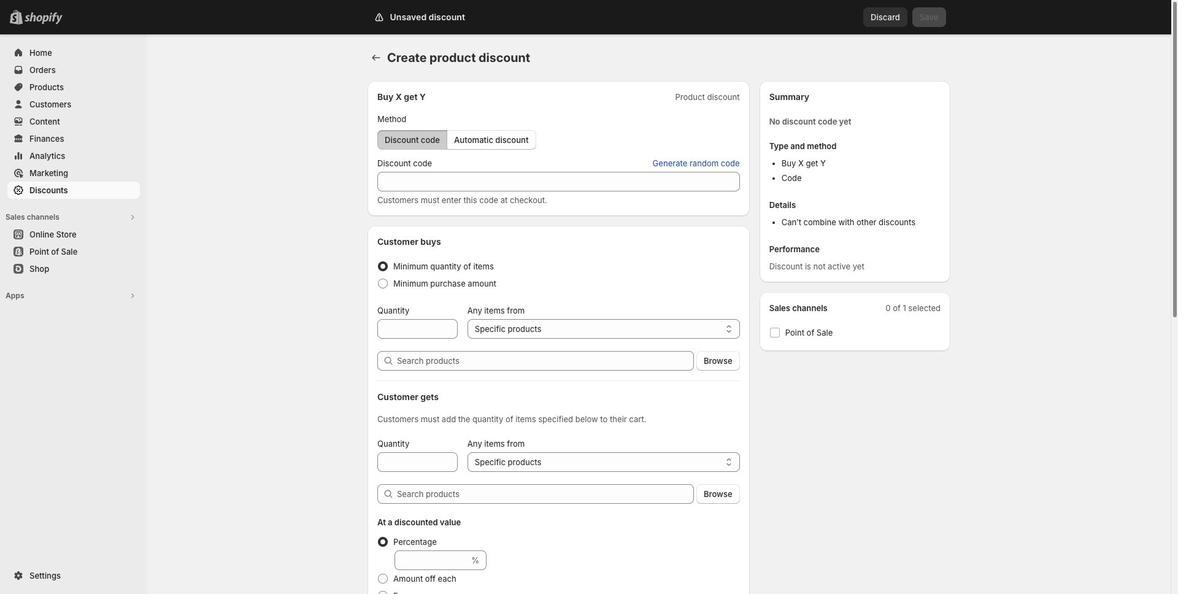 Task type: describe. For each thing, give the bounding box(es) containing it.
shopify image
[[25, 12, 63, 25]]

Search products text field
[[397, 484, 694, 504]]



Task type: vqa. For each thing, say whether or not it's contained in the screenshot.
first Search products text field from the top of the page
yes



Task type: locate. For each thing, give the bounding box(es) containing it.
None text field
[[377, 172, 740, 191], [377, 319, 458, 339], [377, 452, 458, 472], [395, 550, 469, 570], [377, 172, 740, 191], [377, 319, 458, 339], [377, 452, 458, 472], [395, 550, 469, 570]]

Search products text field
[[397, 351, 694, 371]]



